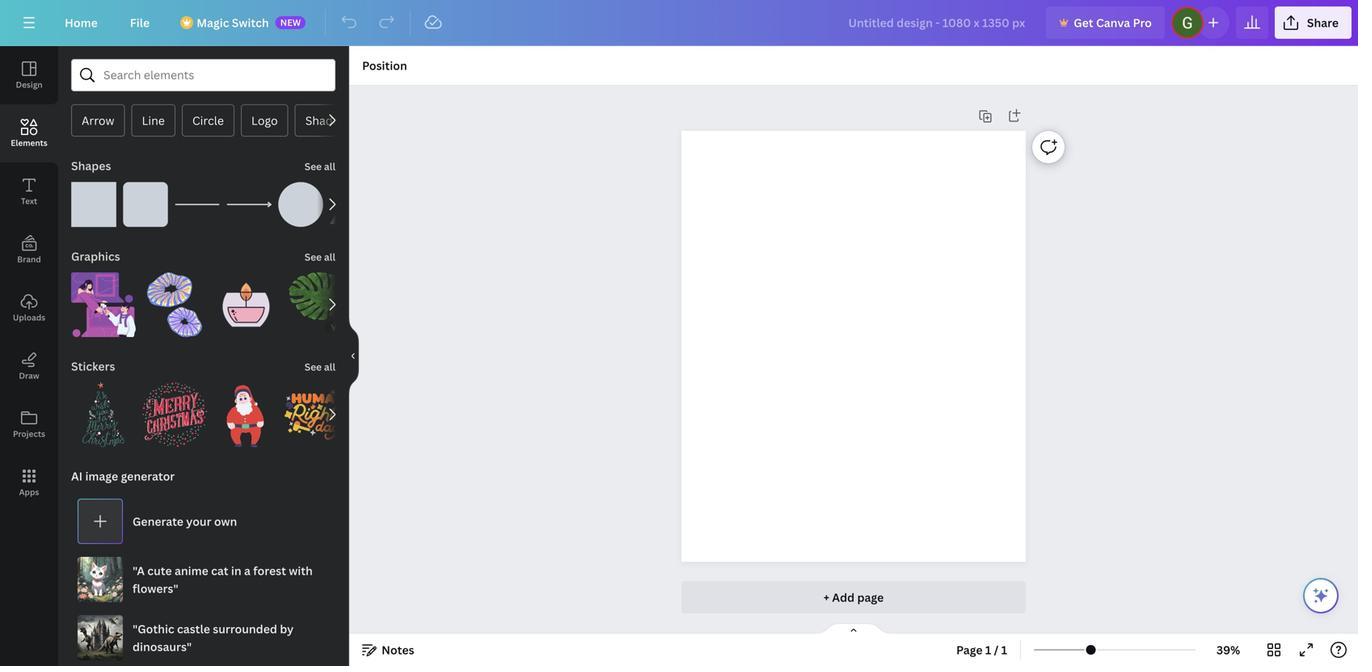 Task type: locate. For each thing, give the bounding box(es) containing it.
0 horizontal spatial 1
[[986, 643, 992, 658]]

all for graphics
[[324, 250, 336, 264]]

new
[[280, 16, 301, 28]]

2 see all button from the top
[[303, 240, 337, 273]]

graphics button
[[70, 240, 122, 273]]

all up monstera leaf watercolor image
[[324, 250, 336, 264]]

see left 'hide' image at the left of page
[[305, 360, 322, 374]]

white circle shape image
[[278, 182, 324, 227]]

pro
[[1134, 15, 1152, 30]]

1 vertical spatial see
[[305, 250, 322, 264]]

0 horizontal spatial add this line to the canvas image
[[175, 182, 220, 227]]

1
[[986, 643, 992, 658], [1002, 643, 1008, 658]]

notes button
[[356, 637, 421, 663]]

vibrant coral stripes image
[[142, 273, 207, 337]]

0 vertical spatial see all
[[305, 160, 336, 173]]

"gothic
[[133, 622, 174, 637]]

text
[[21, 196, 37, 207]]

Search elements search field
[[104, 60, 303, 91]]

0 vertical spatial see
[[305, 160, 322, 173]]

1 vertical spatial all
[[324, 250, 336, 264]]

see up white circle shape image
[[305, 160, 322, 173]]

see all up white circle shape image
[[305, 160, 336, 173]]

1 vertical spatial see all
[[305, 250, 336, 264]]

home
[[65, 15, 98, 30]]

generate your own
[[133, 514, 237, 529]]

1 horizontal spatial add this line to the canvas image
[[226, 182, 272, 227]]

see all for graphics
[[305, 250, 336, 264]]

get canva pro
[[1074, 15, 1152, 30]]

see all button for stickers
[[303, 350, 337, 383]]

anime
[[175, 563, 208, 579]]

1 see all from the top
[[305, 160, 336, 173]]

see all button left 'hide' image at the left of page
[[303, 350, 337, 383]]

shapes button
[[70, 150, 113, 182]]

with
[[289, 563, 313, 579]]

see for graphics
[[305, 250, 322, 264]]

1 left the /
[[986, 643, 992, 658]]

surrounded
[[213, 622, 277, 637]]

shadow button
[[295, 104, 359, 137]]

see all button for graphics
[[303, 240, 337, 273]]

all for stickers
[[324, 360, 336, 374]]

generator
[[121, 469, 175, 484]]

magic switch
[[197, 15, 269, 30]]

group
[[71, 172, 116, 227], [123, 172, 168, 227], [278, 172, 324, 227], [71, 263, 136, 337], [142, 263, 207, 337], [214, 273, 278, 337], [285, 273, 349, 337], [142, 373, 207, 447], [71, 383, 136, 447], [214, 383, 278, 447], [285, 383, 349, 447]]

"a
[[133, 563, 145, 579]]

draw
[[19, 370, 39, 381]]

see all up monstera leaf watercolor image
[[305, 250, 336, 264]]

image
[[85, 469, 118, 484]]

3 see from the top
[[305, 360, 322, 374]]

monstera leaf watercolor image
[[285, 273, 349, 337]]

see up monstera leaf watercolor image
[[305, 250, 322, 264]]

see all button
[[303, 150, 337, 182], [303, 240, 337, 273], [303, 350, 337, 383]]

see all button down white circle shape image
[[303, 240, 337, 273]]

see all button down shadow
[[303, 150, 337, 182]]

flowers"
[[133, 581, 178, 597]]

text button
[[0, 163, 58, 221]]

see for stickers
[[305, 360, 322, 374]]

0 vertical spatial all
[[324, 160, 336, 173]]

all up the triangle up 'image' at top left
[[324, 160, 336, 173]]

in
[[231, 563, 242, 579]]

2 vertical spatial all
[[324, 360, 336, 374]]

magic
[[197, 15, 229, 30]]

graphics
[[71, 249, 120, 264]]

square image
[[71, 182, 116, 227]]

add this line to the canvas image right the rounded square image
[[175, 182, 220, 227]]

0 vertical spatial see all button
[[303, 150, 337, 182]]

elements button
[[0, 104, 58, 163]]

apps button
[[0, 454, 58, 512]]

see all left 'hide' image at the left of page
[[305, 360, 336, 374]]

side panel tab list
[[0, 46, 58, 512]]

cat
[[211, 563, 229, 579]]

see for shapes
[[305, 160, 322, 173]]

1 right the /
[[1002, 643, 1008, 658]]

1 all from the top
[[324, 160, 336, 173]]

apps
[[19, 487, 39, 498]]

2 vertical spatial see all button
[[303, 350, 337, 383]]

projects button
[[0, 396, 58, 454]]

triangle up image
[[330, 182, 375, 227]]

2 all from the top
[[324, 250, 336, 264]]

2 see all from the top
[[305, 250, 336, 264]]

2 vertical spatial see
[[305, 360, 322, 374]]

1 see all button from the top
[[303, 150, 337, 182]]

all left 'hide' image at the left of page
[[324, 360, 336, 374]]

3 see all button from the top
[[303, 350, 337, 383]]

3 see all from the top
[[305, 360, 336, 374]]

spa theme icon image
[[214, 273, 278, 337]]

+ add page
[[824, 590, 884, 605]]

line button
[[131, 104, 175, 137]]

2 vertical spatial see all
[[305, 360, 336, 374]]

design
[[16, 79, 43, 90]]

see
[[305, 160, 322, 173], [305, 250, 322, 264], [305, 360, 322, 374]]

add this line to the canvas image
[[175, 182, 220, 227], [226, 182, 272, 227]]

1 horizontal spatial 1
[[1002, 643, 1008, 658]]

forest
[[253, 563, 286, 579]]

1 vertical spatial see all button
[[303, 240, 337, 273]]

1 see from the top
[[305, 160, 322, 173]]

3 all from the top
[[324, 360, 336, 374]]

couple having a virtual date image
[[71, 273, 136, 337]]

2 see from the top
[[305, 250, 322, 264]]

file
[[130, 15, 150, 30]]

add this line to the canvas image left white circle shape image
[[226, 182, 272, 227]]

all
[[324, 160, 336, 173], [324, 250, 336, 264], [324, 360, 336, 374]]

see all
[[305, 160, 336, 173], [305, 250, 336, 264], [305, 360, 336, 374]]

elements
[[11, 138, 47, 148]]



Task type: vqa. For each thing, say whether or not it's contained in the screenshot.
Top level navigation element
no



Task type: describe. For each thing, give the bounding box(es) containing it.
+ add page button
[[682, 582, 1027, 614]]

brand button
[[0, 221, 58, 279]]

stickers
[[71, 359, 115, 374]]

canva assistant image
[[1312, 586, 1331, 606]]

main menu bar
[[0, 0, 1359, 46]]

"gothic castle surrounded by dinosaurs"
[[133, 622, 294, 655]]

get canva pro button
[[1047, 6, 1165, 39]]

your
[[186, 514, 212, 529]]

circle button
[[182, 104, 234, 137]]

39% button
[[1203, 637, 1255, 663]]

"a cute anime cat in a forest with flowers"
[[133, 563, 313, 597]]

line
[[142, 113, 165, 128]]

1 add this line to the canvas image from the left
[[175, 182, 220, 227]]

arrow button
[[71, 104, 125, 137]]

draw button
[[0, 337, 58, 396]]

home link
[[52, 6, 111, 39]]

see all button for shapes
[[303, 150, 337, 182]]

cute
[[147, 563, 172, 579]]

hide image
[[349, 317, 359, 395]]

castle
[[177, 622, 210, 637]]

notes
[[382, 643, 414, 658]]

get
[[1074, 15, 1094, 30]]

1 1 from the left
[[986, 643, 992, 658]]

file button
[[117, 6, 163, 39]]

rounded square image
[[123, 182, 168, 227]]

see all for shapes
[[305, 160, 336, 173]]

circle
[[192, 113, 224, 128]]

shadow
[[305, 113, 349, 128]]

own
[[214, 514, 237, 529]]

page
[[957, 643, 983, 658]]

2 1 from the left
[[1002, 643, 1008, 658]]

show pages image
[[815, 623, 893, 636]]

uploads button
[[0, 279, 58, 337]]

share
[[1308, 15, 1339, 30]]

2 add this line to the canvas image from the left
[[226, 182, 272, 227]]

dinosaurs"
[[133, 639, 192, 655]]

ai
[[71, 469, 83, 484]]

stickers button
[[70, 350, 117, 383]]

switch
[[232, 15, 269, 30]]

ai image generator
[[71, 469, 175, 484]]

page
[[858, 590, 884, 605]]

canva
[[1097, 15, 1131, 30]]

position
[[362, 58, 407, 73]]

see all for stickers
[[305, 360, 336, 374]]

shapes
[[71, 158, 111, 173]]

design button
[[0, 46, 58, 104]]

share button
[[1275, 6, 1352, 39]]

generate
[[133, 514, 184, 529]]

logo button
[[241, 104, 289, 137]]

projects
[[13, 429, 45, 440]]

page 1 / 1
[[957, 643, 1008, 658]]

arrow
[[82, 113, 114, 128]]

by
[[280, 622, 294, 637]]

all for shapes
[[324, 160, 336, 173]]

brand
[[17, 254, 41, 265]]

39%
[[1217, 643, 1241, 658]]

+
[[824, 590, 830, 605]]

a
[[244, 563, 251, 579]]

uploads
[[13, 312, 45, 323]]

logo
[[251, 113, 278, 128]]

Design title text field
[[836, 6, 1040, 39]]

/
[[995, 643, 999, 658]]

add
[[833, 590, 855, 605]]

position button
[[356, 53, 414, 78]]



